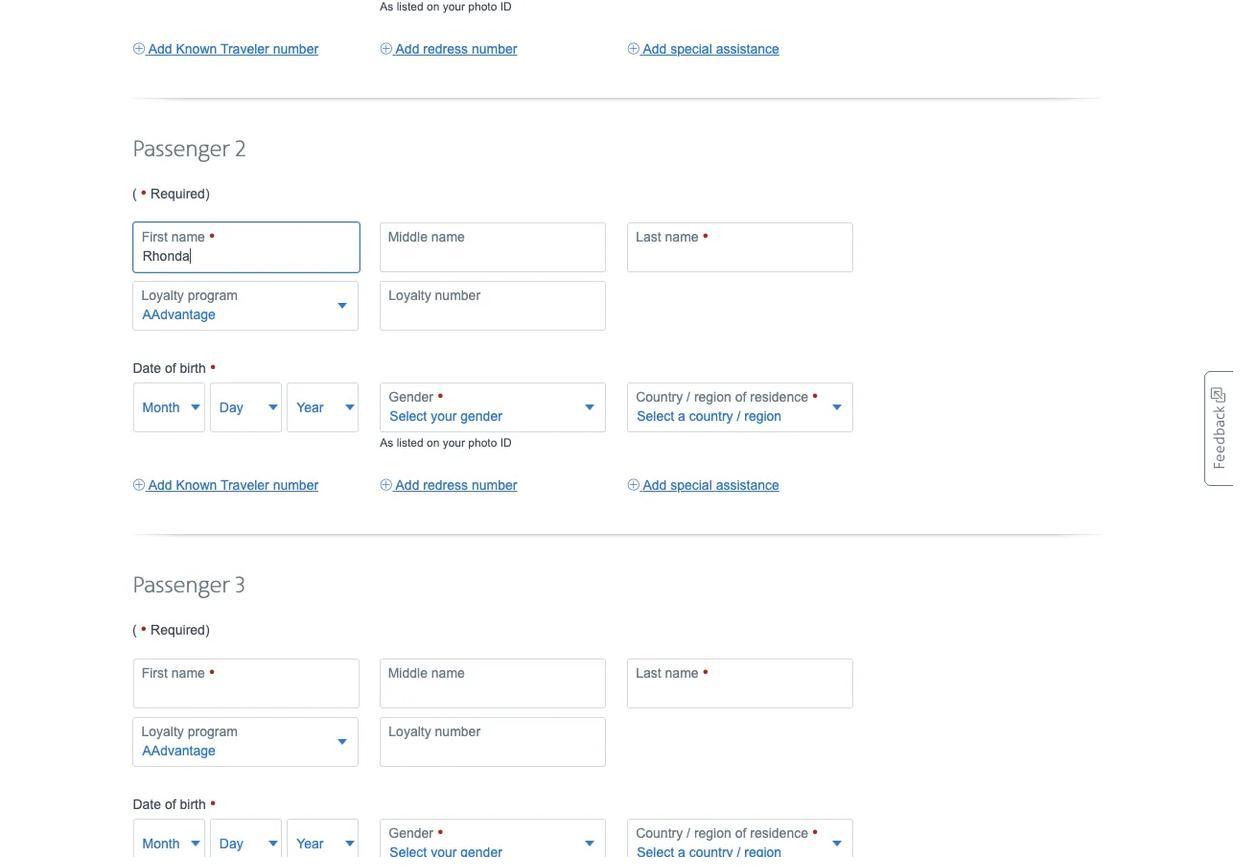 Task type: locate. For each thing, give the bounding box(es) containing it.
loyalty number down middle name text field
[[389, 288, 481, 303]]

2 country / region of residence from the top
[[636, 826, 812, 841]]

add known traveler number button
[[133, 39, 319, 58], [133, 476, 319, 495]]

1 birth from the top
[[180, 360, 206, 376]]

/ for passenger 2
[[687, 389, 691, 405]]

1 vertical spatial traveler
[[221, 477, 269, 493]]

2 country from the top
[[636, 826, 683, 841]]

1 ( from the top
[[132, 186, 141, 201]]

0 horizontal spatial add image
[[133, 39, 145, 58]]

middle name for passenger 2
[[388, 229, 465, 244]]

0 vertical spatial add redress number
[[396, 41, 517, 56]]

0 vertical spatial last
[[636, 229, 661, 244]]

required for passenger 3
[[151, 622, 205, 638]]

first name down passenger 3
[[142, 665, 209, 681]]

first name text field for 3
[[133, 659, 359, 709]]

2 first name from the top
[[142, 665, 209, 681]]

first name down passenger 2
[[142, 229, 209, 244]]

birth for 2
[[180, 360, 206, 376]]

1 horizontal spatial add image
[[627, 39, 640, 58]]

2 ( from the top
[[132, 622, 141, 638]]

1 special from the top
[[671, 41, 712, 56]]

1 vertical spatial passenger
[[132, 572, 230, 600]]

0 vertical spatial middle
[[388, 229, 428, 244]]

middle for passenger 3
[[388, 665, 428, 681]]

region for 3
[[694, 826, 732, 841]]

1 vertical spatial birth
[[180, 797, 206, 812]]

2 / from the top
[[687, 826, 691, 841]]

required
[[151, 186, 205, 201], [151, 622, 205, 638]]

2 region from the top
[[694, 826, 732, 841]]

1 vertical spatial region
[[694, 826, 732, 841]]

required down passenger 3
[[151, 622, 205, 638]]

first down passenger 2
[[142, 229, 168, 244]]

0 vertical spatial middle name
[[388, 229, 465, 244]]

1 vertical spatial first
[[142, 665, 168, 681]]

add image
[[133, 39, 145, 58], [627, 39, 640, 58]]

name for middle name text field
[[431, 229, 465, 244]]

2 middle from the top
[[388, 665, 428, 681]]

1 traveler from the top
[[221, 41, 269, 56]]

0 vertical spatial last name
[[636, 229, 703, 244]]

region
[[694, 389, 732, 405], [694, 826, 732, 841]]

0 vertical spatial birth
[[180, 360, 206, 376]]

date
[[133, 360, 161, 376], [133, 797, 161, 812]]

1 loyalty number from the top
[[389, 288, 481, 303]]

loyalty number down middle name text box
[[389, 724, 481, 739]]

( down passenger 3
[[132, 622, 141, 638]]

1 vertical spatial add special assistance button
[[627, 476, 780, 495]]

1 vertical spatial add redress number button
[[380, 476, 517, 495]]

1 assistance from the top
[[716, 41, 780, 56]]

2 add image from the left
[[627, 39, 640, 58]]

add redress number
[[396, 41, 517, 56], [396, 477, 517, 493]]

2 add redress number button from the top
[[380, 476, 517, 495]]

photo
[[468, 436, 497, 450]]

) down passenger 3
[[205, 622, 210, 638]]

1 country from the top
[[636, 389, 683, 405]]

1 known from the top
[[176, 41, 217, 56]]

0 vertical spatial country
[[636, 389, 683, 405]]

1 vertical spatial date of birth
[[133, 797, 210, 812]]

required down passenger 2
[[151, 186, 205, 201]]

country / region of residence for passenger 2
[[636, 389, 812, 405]]

required image
[[209, 228, 215, 245], [703, 228, 709, 245], [812, 388, 819, 406], [703, 664, 709, 682], [437, 825, 444, 842], [812, 825, 819, 842]]

as listed on your photo id
[[380, 436, 512, 450]]

1 vertical spatial add special assistance
[[643, 477, 780, 493]]

add image for add special assistance
[[627, 39, 640, 58]]

2 middle name from the top
[[388, 665, 465, 681]]

1 / from the top
[[687, 389, 691, 405]]

1 vertical spatial required
[[151, 622, 205, 638]]

2 first from the top
[[142, 665, 168, 681]]

0 vertical spatial required
[[151, 186, 205, 201]]

1 middle name from the top
[[388, 229, 465, 244]]

0 vertical spatial program
[[188, 288, 238, 303]]

0 vertical spatial first name text field
[[133, 222, 359, 272]]

0 vertical spatial gender
[[389, 389, 437, 405]]

first down passenger 3
[[142, 665, 168, 681]]

1 program from the top
[[188, 288, 238, 303]]

passenger left the 3
[[132, 572, 230, 600]]

2 special from the top
[[671, 477, 712, 493]]

0 vertical spatial country / region of residence
[[636, 389, 812, 405]]

add special assistance button
[[627, 39, 780, 58], [627, 476, 780, 495]]

3
[[236, 572, 245, 600]]

Loyalty number text field
[[380, 281, 606, 331]]

1 add image from the left
[[133, 39, 145, 58]]

0 vertical spatial special
[[671, 41, 712, 56]]

2 date from the top
[[133, 797, 161, 812]]

country / region of residence
[[636, 389, 812, 405], [636, 826, 812, 841]]

1 residence from the top
[[750, 389, 808, 405]]

0 vertical spatial traveler
[[221, 41, 269, 56]]

program
[[188, 288, 238, 303], [188, 724, 238, 739]]

2 program from the top
[[188, 724, 238, 739]]

1 vertical spatial country / region of residence
[[636, 826, 812, 841]]

2 gender from the top
[[389, 826, 437, 841]]

0 vertical spatial first
[[142, 229, 168, 244]]

required image
[[141, 184, 147, 203], [210, 359, 216, 378], [437, 388, 444, 406], [141, 620, 147, 640], [209, 664, 215, 682], [210, 795, 216, 814]]

1 last from the top
[[636, 229, 661, 244]]

residence
[[750, 389, 808, 405], [750, 826, 808, 841]]

1 vertical spatial loyalty number
[[389, 724, 481, 739]]

add redress number button
[[380, 39, 517, 58], [380, 476, 517, 495]]

loyalty program
[[141, 288, 238, 303], [141, 724, 238, 739]]

assistance
[[716, 41, 780, 56], [716, 477, 780, 493]]

1 vertical spatial first name text field
[[133, 659, 359, 709]]

Middle name text field
[[380, 222, 606, 272]]

2 add known traveler number button from the top
[[133, 476, 319, 495]]

country
[[636, 389, 683, 405], [636, 826, 683, 841]]

birth
[[180, 360, 206, 376], [180, 797, 206, 812]]

0 vertical spatial loyalty number
[[389, 288, 481, 303]]

date of birth for passenger 3
[[133, 797, 210, 812]]

2 residence from the top
[[750, 826, 808, 841]]

region for 2
[[694, 389, 732, 405]]

2 add known traveler number from the top
[[148, 477, 319, 493]]

date for passenger 3
[[133, 797, 161, 812]]

1 vertical spatial add known traveler number button
[[133, 476, 319, 495]]

2 loyalty number from the top
[[389, 724, 481, 739]]

middle name
[[388, 229, 465, 244], [388, 665, 465, 681]]

0 vertical spatial residence
[[750, 389, 808, 405]]

required ) down passenger 2
[[147, 186, 210, 201]]

loyalty number for 3
[[389, 724, 481, 739]]

)
[[205, 186, 210, 201], [205, 622, 210, 638]]

1 first name from the top
[[142, 229, 209, 244]]

2 date of birth from the top
[[133, 797, 210, 812]]

1 vertical spatial middle
[[388, 665, 428, 681]]

1 vertical spatial add redress number
[[396, 477, 517, 493]]

1 vertical spatial first name
[[142, 665, 209, 681]]

1 required ) from the top
[[147, 186, 210, 201]]

0 vertical spatial add known traveler number
[[148, 41, 319, 56]]

1 add redress number button from the top
[[380, 39, 517, 58]]

1 country / region of residence from the top
[[636, 389, 812, 405]]

0 vertical spatial add redress number button
[[380, 39, 517, 58]]

country for passenger 3
[[636, 826, 683, 841]]

1 vertical spatial add known traveler number
[[148, 477, 319, 493]]

name
[[171, 229, 205, 244], [431, 229, 465, 244], [665, 229, 699, 244], [171, 665, 205, 681], [431, 665, 465, 681], [665, 665, 699, 681]]

middle
[[388, 229, 428, 244], [388, 665, 428, 681]]

(
[[132, 186, 141, 201], [132, 622, 141, 638]]

date of birth
[[133, 360, 210, 376], [133, 797, 210, 812]]

add image
[[380, 39, 393, 58], [133, 476, 145, 495], [380, 476, 393, 495], [627, 476, 640, 495]]

add special assistance for 1st the add special assistance popup button from the bottom
[[643, 477, 780, 493]]

2 birth from the top
[[180, 797, 206, 812]]

gender for passenger 2
[[389, 389, 437, 405]]

loyalty
[[141, 288, 184, 303], [389, 288, 431, 303], [141, 724, 184, 739], [389, 724, 431, 739]]

1 redress from the top
[[423, 41, 468, 56]]

0 vertical spatial known
[[176, 41, 217, 56]]

required ) for passenger 3
[[147, 622, 210, 638]]

add redress number button for 1st the add special assistance popup button
[[380, 39, 517, 58]]

1 date of birth from the top
[[133, 360, 210, 376]]

2 loyalty program from the top
[[141, 724, 238, 739]]

1 vertical spatial (
[[132, 622, 141, 638]]

1 vertical spatial redress
[[423, 477, 468, 493]]

( down passenger 2
[[132, 186, 141, 201]]

0 vertical spatial assistance
[[716, 41, 780, 56]]

first name
[[142, 229, 209, 244], [142, 665, 209, 681]]

0 vertical spatial /
[[687, 389, 691, 405]]

1 last name from the top
[[636, 229, 703, 244]]

0 vertical spatial first name
[[142, 229, 209, 244]]

required ) down passenger 3
[[147, 622, 210, 638]]

birth for 3
[[180, 797, 206, 812]]

1 first from the top
[[142, 229, 168, 244]]

passenger
[[132, 136, 230, 164], [132, 572, 230, 600]]

1 vertical spatial middle name
[[388, 665, 465, 681]]

1 vertical spatial loyalty program
[[141, 724, 238, 739]]

) down passenger 2
[[205, 186, 210, 201]]

required )
[[147, 186, 210, 201], [147, 622, 210, 638]]

1 add special assistance from the top
[[643, 41, 780, 56]]

add
[[148, 41, 172, 56], [396, 41, 420, 56], [643, 41, 667, 56], [148, 477, 172, 493], [396, 477, 420, 493], [643, 477, 667, 493]]

/
[[687, 389, 691, 405], [687, 826, 691, 841]]

2 passenger from the top
[[132, 572, 230, 600]]

0 vertical spatial date of birth
[[133, 360, 210, 376]]

1 vertical spatial /
[[687, 826, 691, 841]]

1 vertical spatial gender
[[389, 826, 437, 841]]

2 required from the top
[[151, 622, 205, 638]]

0 vertical spatial add special assistance
[[643, 41, 780, 56]]

0 vertical spatial required )
[[147, 186, 210, 201]]

gender for passenger 3
[[389, 826, 437, 841]]

1 date from the top
[[133, 360, 161, 376]]

1 middle from the top
[[388, 229, 428, 244]]

residence for passenger 3
[[750, 826, 808, 841]]

residence for passenger 2
[[750, 389, 808, 405]]

of
[[165, 360, 176, 376], [735, 389, 747, 405], [165, 797, 176, 812], [735, 826, 747, 841]]

first
[[142, 229, 168, 244], [142, 665, 168, 681]]

listed
[[397, 436, 424, 450]]

0 vertical spatial date
[[133, 360, 161, 376]]

Last name text field
[[627, 659, 854, 709]]

) for 3
[[205, 622, 210, 638]]

1 vertical spatial residence
[[750, 826, 808, 841]]

1 loyalty program from the top
[[141, 288, 238, 303]]

redress
[[423, 41, 468, 56], [423, 477, 468, 493]]

1 vertical spatial date
[[133, 797, 161, 812]]

0 vertical spatial loyalty program
[[141, 288, 238, 303]]

traveler
[[221, 41, 269, 56], [221, 477, 269, 493]]

2 assistance from the top
[[716, 477, 780, 493]]

loyalty number
[[389, 288, 481, 303], [389, 724, 481, 739]]

1 add redress number from the top
[[396, 41, 517, 56]]

0 vertical spatial redress
[[423, 41, 468, 56]]

1 region from the top
[[694, 389, 732, 405]]

/ for passenger 3
[[687, 826, 691, 841]]

1 ) from the top
[[205, 186, 210, 201]]

0 vertical spatial region
[[694, 389, 732, 405]]

2 last from the top
[[636, 665, 661, 681]]

1 gender from the top
[[389, 389, 437, 405]]

loyalty number for 2
[[389, 288, 481, 303]]

your
[[443, 436, 465, 450]]

1 vertical spatial known
[[176, 477, 217, 493]]

1 vertical spatial assistance
[[716, 477, 780, 493]]

0 vertical spatial (
[[132, 186, 141, 201]]

1 vertical spatial special
[[671, 477, 712, 493]]

last name
[[636, 229, 703, 244], [636, 665, 703, 681]]

1 vertical spatial required )
[[147, 622, 210, 638]]

1 add known traveler number button from the top
[[133, 39, 319, 58]]

1 vertical spatial last
[[636, 665, 661, 681]]

First name text field
[[133, 222, 359, 272], [133, 659, 359, 709]]

middle name for passenger 3
[[388, 665, 465, 681]]

passenger for passenger 3
[[132, 572, 230, 600]]

special
[[671, 41, 712, 56], [671, 477, 712, 493]]

add special assistance
[[643, 41, 780, 56], [643, 477, 780, 493]]

add known traveler number
[[148, 41, 319, 56], [148, 477, 319, 493]]

1 vertical spatial country
[[636, 826, 683, 841]]

0 vertical spatial add special assistance button
[[627, 39, 780, 58]]

1 vertical spatial program
[[188, 724, 238, 739]]

1 passenger from the top
[[132, 136, 230, 164]]

1 vertical spatial last name
[[636, 665, 703, 681]]

0 vertical spatial passenger
[[132, 136, 230, 164]]

1 vertical spatial )
[[205, 622, 210, 638]]

name for 3 the first name text field
[[171, 665, 205, 681]]

2 ) from the top
[[205, 622, 210, 638]]

middle for passenger 2
[[388, 229, 428, 244]]

( for passenger 2
[[132, 186, 141, 201]]

last
[[636, 229, 661, 244], [636, 665, 661, 681]]

1 required from the top
[[151, 186, 205, 201]]

2 first name text field from the top
[[133, 659, 359, 709]]

required ) for passenger 2
[[147, 186, 210, 201]]

2 add special assistance from the top
[[643, 477, 780, 493]]

known
[[176, 41, 217, 56], [176, 477, 217, 493]]

0 vertical spatial )
[[205, 186, 210, 201]]

loyalty program for 3
[[141, 724, 238, 739]]

passenger left 2
[[132, 136, 230, 164]]

number
[[273, 41, 319, 56], [472, 41, 517, 56], [435, 288, 481, 303], [273, 477, 319, 493], [472, 477, 517, 493], [435, 724, 481, 739]]

on
[[427, 436, 440, 450]]

add known traveler number button for add redress number button related to 1st the add special assistance popup button from the bottom
[[133, 476, 319, 495]]

country / region of residence for passenger 3
[[636, 826, 812, 841]]

2 last name from the top
[[636, 665, 703, 681]]

gender
[[389, 389, 437, 405], [389, 826, 437, 841]]

0 vertical spatial add known traveler number button
[[133, 39, 319, 58]]

1 first name text field from the top
[[133, 222, 359, 272]]

2 required ) from the top
[[147, 622, 210, 638]]



Task type: describe. For each thing, give the bounding box(es) containing it.
name for last name text box
[[665, 665, 699, 681]]

loyalty program for 2
[[141, 288, 238, 303]]

first name for passenger 3
[[142, 665, 209, 681]]

Last name text field
[[627, 222, 854, 272]]

2 redress from the top
[[423, 477, 468, 493]]

passenger for passenger 2
[[132, 136, 230, 164]]

Middle name text field
[[380, 659, 606, 709]]

special for 1st the add special assistance popup button
[[671, 41, 712, 56]]

2 add special assistance button from the top
[[627, 476, 780, 495]]

last for passenger 3
[[636, 665, 661, 681]]

id
[[500, 436, 512, 450]]

2 known from the top
[[176, 477, 217, 493]]

first for passenger 2
[[142, 229, 168, 244]]

date of birth for passenger 2
[[133, 360, 210, 376]]

first name for passenger 2
[[142, 229, 209, 244]]

required for passenger 2
[[151, 186, 205, 201]]

passenger 3
[[132, 572, 245, 600]]

2 add redress number from the top
[[396, 477, 517, 493]]

first for passenger 3
[[142, 665, 168, 681]]

leave feedback, opens external site in new window image
[[1205, 371, 1233, 486]]

( for passenger 3
[[132, 622, 141, 638]]

2 traveler from the top
[[221, 477, 269, 493]]

) for 2
[[205, 186, 210, 201]]

last for passenger 2
[[636, 229, 661, 244]]

country for passenger 2
[[636, 389, 683, 405]]

first name text field for 2
[[133, 222, 359, 272]]

name for last name text field
[[665, 229, 699, 244]]

program for 3
[[188, 724, 238, 739]]

passenger 2
[[132, 136, 246, 164]]

add known traveler number button for add redress number button for 1st the add special assistance popup button
[[133, 39, 319, 58]]

add special assistance for 1st the add special assistance popup button
[[643, 41, 780, 56]]

as
[[380, 436, 394, 450]]

Loyalty number text field
[[380, 717, 606, 767]]

add redress number button for 1st the add special assistance popup button from the bottom
[[380, 476, 517, 495]]

1 add known traveler number from the top
[[148, 41, 319, 56]]

name for 2's the first name text field
[[171, 229, 205, 244]]

date for passenger 2
[[133, 360, 161, 376]]

2
[[236, 136, 246, 164]]

last name for passenger 3
[[636, 665, 703, 681]]

special for 1st the add special assistance popup button from the bottom
[[671, 477, 712, 493]]

add image for add known traveler number
[[133, 39, 145, 58]]

name for middle name text box
[[431, 665, 465, 681]]

last name for passenger 2
[[636, 229, 703, 244]]

program for 2
[[188, 288, 238, 303]]

1 add special assistance button from the top
[[627, 39, 780, 58]]



Task type: vqa. For each thing, say whether or not it's contained in the screenshot.
or
no



